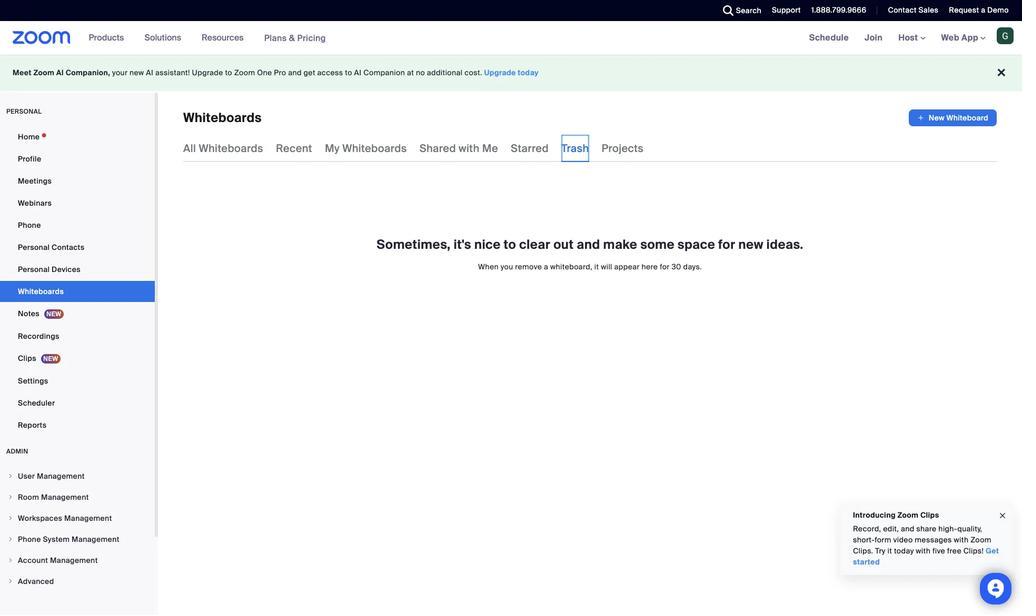 Task type: vqa. For each thing, say whether or not it's contained in the screenshot.
Request A Demo link
yes



Task type: describe. For each thing, give the bounding box(es) containing it.
shared
[[420, 142, 456, 155]]

devices
[[52, 265, 81, 274]]

0 horizontal spatial it
[[595, 262, 599, 272]]

1.888.799.9666
[[812, 5, 867, 15]]

join
[[865, 32, 883, 43]]

share
[[917, 525, 937, 534]]

video
[[894, 536, 913, 545]]

product information navigation
[[81, 21, 334, 55]]

pricing
[[297, 32, 326, 43]]

whiteboards link
[[0, 281, 155, 302]]

management for account management
[[50, 556, 98, 566]]

reports link
[[0, 415, 155, 436]]

introducing
[[853, 511, 896, 520]]

request
[[949, 5, 979, 15]]

2 upgrade from the left
[[484, 68, 516, 77]]

products button
[[89, 21, 129, 55]]

workspaces management menu item
[[0, 509, 155, 529]]

personal menu menu
[[0, 126, 155, 437]]

join link
[[857, 21, 891, 55]]

today inside record, edit, and share high-quality, short-form video messages with zoom clips. try it today with five free clips!
[[894, 547, 914, 556]]

close image
[[999, 510, 1007, 522]]

search
[[736, 6, 762, 15]]

no
[[416, 68, 425, 77]]

support
[[772, 5, 801, 15]]

host button
[[899, 32, 926, 43]]

all
[[183, 142, 196, 155]]

it inside record, edit, and share high-quality, short-form video messages with zoom clips. try it today with five free clips!
[[888, 547, 892, 556]]

pro
[[274, 68, 286, 77]]

zoom inside record, edit, and share high-quality, short-form video messages with zoom clips. try it today with five free clips!
[[971, 536, 992, 545]]

0 horizontal spatial for
[[660, 262, 670, 272]]

0 vertical spatial a
[[981, 5, 986, 15]]

meetings navigation
[[801, 21, 1022, 55]]

all whiteboards
[[183, 142, 263, 155]]

management for room management
[[41, 493, 89, 502]]

banner containing products
[[0, 21, 1022, 55]]

profile picture image
[[997, 27, 1014, 44]]

add image
[[917, 113, 925, 123]]

short-
[[853, 536, 875, 545]]

personal devices
[[18, 265, 81, 274]]

quality,
[[958, 525, 982, 534]]

3 ai from the left
[[354, 68, 362, 77]]

web
[[942, 32, 960, 43]]

access
[[317, 68, 343, 77]]

personal devices link
[[0, 259, 155, 280]]

new whiteboard
[[929, 113, 989, 123]]

personal for personal contacts
[[18, 243, 50, 252]]

0 horizontal spatial to
[[225, 68, 232, 77]]

host
[[899, 32, 920, 43]]

2 horizontal spatial to
[[504, 236, 516, 253]]

companion
[[364, 68, 405, 77]]

clips.
[[853, 547, 873, 556]]

scheduler link
[[0, 393, 155, 414]]

here
[[642, 262, 658, 272]]

will
[[601, 262, 612, 272]]

user management
[[18, 472, 85, 481]]

personal
[[6, 107, 42, 116]]

zoom up edit,
[[898, 511, 919, 520]]

sometimes, it's nice to clear out and make some space for new ideas.
[[377, 236, 804, 253]]

plans
[[264, 32, 287, 43]]

personal for personal devices
[[18, 265, 50, 274]]

with inside tabs of all whiteboard page tab list
[[459, 142, 480, 155]]

right image for user
[[7, 474, 14, 480]]

admin
[[6, 448, 28, 456]]

high-
[[939, 525, 958, 534]]

sales
[[919, 5, 939, 15]]

clips!
[[964, 547, 984, 556]]

right image for account management
[[7, 558, 14, 564]]

recordings
[[18, 332, 59, 341]]

get started link
[[853, 547, 999, 567]]

right image inside advanced menu item
[[7, 579, 14, 585]]

home link
[[0, 126, 155, 147]]

solutions button
[[145, 21, 186, 55]]

settings link
[[0, 371, 155, 392]]

search button
[[715, 0, 764, 21]]

recordings link
[[0, 326, 155, 347]]

meetings
[[18, 176, 52, 186]]

30
[[672, 262, 681, 272]]

messages
[[915, 536, 952, 545]]

new whiteboard button
[[909, 110, 997, 126]]

record, edit, and share high-quality, short-form video messages with zoom clips. try it today with five free clips!
[[853, 525, 992, 556]]

whiteboard
[[947, 113, 989, 123]]

user management menu item
[[0, 467, 155, 487]]

0 horizontal spatial a
[[544, 262, 548, 272]]

my
[[325, 142, 340, 155]]

cost.
[[465, 68, 482, 77]]

webinars
[[18, 199, 52, 208]]

meet zoom ai companion, footer
[[0, 55, 1022, 91]]

whiteboards application
[[183, 110, 997, 126]]

edit,
[[883, 525, 899, 534]]

meet
[[13, 68, 32, 77]]

projects
[[602, 142, 644, 155]]

request a demo
[[949, 5, 1009, 15]]

get started
[[853, 547, 999, 567]]

assistant!
[[155, 68, 190, 77]]

1 vertical spatial with
[[954, 536, 969, 545]]

webinars link
[[0, 193, 155, 214]]

personal contacts link
[[0, 237, 155, 258]]

upgrade today link
[[484, 68, 539, 77]]

tabs of all whiteboard page tab list
[[183, 135, 644, 162]]



Task type: locate. For each thing, give the bounding box(es) containing it.
room management
[[18, 493, 89, 502]]

management down workspaces management menu item
[[72, 535, 119, 545]]

right image inside workspaces management menu item
[[7, 516, 14, 522]]

right image left 'workspaces'
[[7, 516, 14, 522]]

whiteboards down 'personal devices'
[[18, 287, 64, 297]]

products
[[89, 32, 124, 43]]

phone for phone system management
[[18, 535, 41, 545]]

upgrade right cost.
[[484, 68, 516, 77]]

right image for workspaces
[[7, 516, 14, 522]]

try
[[875, 547, 886, 556]]

advanced
[[18, 577, 54, 587]]

clear
[[519, 236, 551, 253]]

0 vertical spatial for
[[718, 236, 736, 253]]

profile
[[18, 154, 41, 164]]

to right access
[[345, 68, 352, 77]]

shared with me
[[420, 142, 498, 155]]

management for user management
[[37, 472, 85, 481]]

phone down webinars
[[18, 221, 41, 230]]

phone inside the phone system management menu item
[[18, 535, 41, 545]]

2 ai from the left
[[146, 68, 153, 77]]

1 ai from the left
[[56, 68, 64, 77]]

my whiteboards
[[325, 142, 407, 155]]

management
[[37, 472, 85, 481], [41, 493, 89, 502], [64, 514, 112, 524], [72, 535, 119, 545], [50, 556, 98, 566]]

additional
[[427, 68, 463, 77]]

management up advanced menu item on the left bottom
[[50, 556, 98, 566]]

1 vertical spatial new
[[739, 236, 764, 253]]

and
[[288, 68, 302, 77], [577, 236, 600, 253], [901, 525, 915, 534]]

zoom left one
[[234, 68, 255, 77]]

it's
[[454, 236, 471, 253]]

a right 'remove'
[[544, 262, 548, 272]]

management up room management
[[37, 472, 85, 481]]

when you remove a whiteboard, it will appear here for 30 days.
[[478, 262, 702, 272]]

new
[[130, 68, 144, 77], [739, 236, 764, 253]]

phone
[[18, 221, 41, 230], [18, 535, 41, 545]]

room
[[18, 493, 39, 502]]

phone link
[[0, 215, 155, 236]]

you
[[501, 262, 513, 272]]

1 horizontal spatial with
[[916, 547, 931, 556]]

2 personal from the top
[[18, 265, 50, 274]]

1 phone from the top
[[18, 221, 41, 230]]

clips inside clips link
[[18, 354, 36, 363]]

1 vertical spatial it
[[888, 547, 892, 556]]

right image left advanced
[[7, 579, 14, 585]]

and up when you remove a whiteboard, it will appear here for 30 days. on the top
[[577, 236, 600, 253]]

for
[[718, 236, 736, 253], [660, 262, 670, 272]]

0 horizontal spatial and
[[288, 68, 302, 77]]

when
[[478, 262, 499, 272]]

user
[[18, 472, 35, 481]]

right image
[[7, 495, 14, 501], [7, 537, 14, 543], [7, 558, 14, 564]]

ideas.
[[767, 236, 804, 253]]

and inside meet zoom ai companion, footer
[[288, 68, 302, 77]]

with up free
[[954, 536, 969, 545]]

contact sales link
[[880, 0, 941, 21], [888, 5, 939, 15]]

new right your
[[130, 68, 144, 77]]

new inside meet zoom ai companion, footer
[[130, 68, 144, 77]]

whiteboards right all
[[199, 142, 263, 155]]

1 vertical spatial clips
[[921, 511, 939, 520]]

2 vertical spatial and
[[901, 525, 915, 534]]

get
[[986, 547, 999, 556]]

upgrade down product information navigation
[[192, 68, 223, 77]]

ai left assistant!
[[146, 68, 153, 77]]

appear
[[614, 262, 640, 272]]

new left ideas.
[[739, 236, 764, 253]]

ai left companion,
[[56, 68, 64, 77]]

phone system management menu item
[[0, 530, 155, 550]]

&
[[289, 32, 295, 43]]

1 vertical spatial right image
[[7, 516, 14, 522]]

sometimes,
[[377, 236, 451, 253]]

0 vertical spatial with
[[459, 142, 480, 155]]

resources button
[[202, 21, 248, 55]]

account management menu item
[[0, 551, 155, 571]]

right image left user
[[7, 474, 14, 480]]

phone inside phone link
[[18, 221, 41, 230]]

1 upgrade from the left
[[192, 68, 223, 77]]

scheduler
[[18, 399, 55, 408]]

right image left system
[[7, 537, 14, 543]]

whiteboards inside 'link'
[[18, 287, 64, 297]]

room management menu item
[[0, 488, 155, 508]]

plans & pricing
[[264, 32, 326, 43]]

0 vertical spatial it
[[595, 262, 599, 272]]

ai
[[56, 68, 64, 77], [146, 68, 153, 77], [354, 68, 362, 77]]

2 horizontal spatial with
[[954, 536, 969, 545]]

with left "me"
[[459, 142, 480, 155]]

it left will
[[595, 262, 599, 272]]

days.
[[683, 262, 702, 272]]

1 horizontal spatial upgrade
[[484, 68, 516, 77]]

1.888.799.9666 button
[[804, 0, 869, 21], [812, 5, 867, 15]]

to right the nice
[[504, 236, 516, 253]]

right image for phone system management
[[7, 537, 14, 543]]

1 vertical spatial a
[[544, 262, 548, 272]]

form
[[875, 536, 892, 545]]

management up the phone system management menu item
[[64, 514, 112, 524]]

2 horizontal spatial ai
[[354, 68, 362, 77]]

2 phone from the top
[[18, 535, 41, 545]]

2 horizontal spatial and
[[901, 525, 915, 534]]

1 vertical spatial today
[[894, 547, 914, 556]]

whiteboards up all whiteboards
[[183, 110, 262, 126]]

1 right image from the top
[[7, 474, 14, 480]]

1 personal from the top
[[18, 243, 50, 252]]

your
[[112, 68, 128, 77]]

personal contacts
[[18, 243, 85, 252]]

a left demo
[[981, 5, 986, 15]]

notes
[[18, 309, 40, 319]]

app
[[962, 32, 979, 43]]

today
[[518, 68, 539, 77], [894, 547, 914, 556]]

for left 30
[[660, 262, 670, 272]]

1 horizontal spatial for
[[718, 236, 736, 253]]

0 vertical spatial and
[[288, 68, 302, 77]]

3 right image from the top
[[7, 579, 14, 585]]

right image for room management
[[7, 495, 14, 501]]

1 horizontal spatial it
[[888, 547, 892, 556]]

1 vertical spatial phone
[[18, 535, 41, 545]]

and inside record, edit, and share high-quality, short-form video messages with zoom clips. try it today with five free clips!
[[901, 525, 915, 534]]

to down 'resources' dropdown button
[[225, 68, 232, 77]]

trash
[[562, 142, 589, 155]]

workspaces management
[[18, 514, 112, 524]]

me
[[482, 142, 498, 155]]

five
[[933, 547, 945, 556]]

1 horizontal spatial new
[[739, 236, 764, 253]]

phone up account
[[18, 535, 41, 545]]

1 horizontal spatial to
[[345, 68, 352, 77]]

zoom up clips!
[[971, 536, 992, 545]]

0 horizontal spatial ai
[[56, 68, 64, 77]]

3 right image from the top
[[7, 558, 14, 564]]

1 horizontal spatial today
[[894, 547, 914, 556]]

0 horizontal spatial with
[[459, 142, 480, 155]]

2 right image from the top
[[7, 537, 14, 543]]

0 horizontal spatial clips
[[18, 354, 36, 363]]

account management
[[18, 556, 98, 566]]

demo
[[988, 5, 1009, 15]]

0 vertical spatial phone
[[18, 221, 41, 230]]

right image inside user management menu item
[[7, 474, 14, 480]]

2 vertical spatial right image
[[7, 579, 14, 585]]

1 horizontal spatial ai
[[146, 68, 153, 77]]

clips up share
[[921, 511, 939, 520]]

schedule
[[809, 32, 849, 43]]

0 horizontal spatial new
[[130, 68, 144, 77]]

0 vertical spatial clips
[[18, 354, 36, 363]]

zoom right the meet
[[33, 68, 54, 77]]

with down "messages"
[[916, 547, 931, 556]]

personal down the personal contacts
[[18, 265, 50, 274]]

0 horizontal spatial today
[[518, 68, 539, 77]]

meet zoom ai companion, your new ai assistant! upgrade to zoom one pro and get access to ai companion at no additional cost. upgrade today
[[13, 68, 539, 77]]

record,
[[853, 525, 881, 534]]

space
[[678, 236, 715, 253]]

right image inside the phone system management menu item
[[7, 537, 14, 543]]

management up workspaces management
[[41, 493, 89, 502]]

whiteboards inside whiteboards application
[[183, 110, 262, 126]]

right image left room
[[7, 495, 14, 501]]

0 horizontal spatial upgrade
[[192, 68, 223, 77]]

right image left account
[[7, 558, 14, 564]]

some
[[641, 236, 675, 253]]

reports
[[18, 421, 47, 430]]

2 vertical spatial right image
[[7, 558, 14, 564]]

1 vertical spatial and
[[577, 236, 600, 253]]

starred
[[511, 142, 549, 155]]

0 vertical spatial new
[[130, 68, 144, 77]]

free
[[947, 547, 962, 556]]

and left "get"
[[288, 68, 302, 77]]

advanced menu item
[[0, 572, 155, 592]]

for right space
[[718, 236, 736, 253]]

1 vertical spatial right image
[[7, 537, 14, 543]]

personal inside personal devices "link"
[[18, 265, 50, 274]]

0 vertical spatial today
[[518, 68, 539, 77]]

personal up 'personal devices'
[[18, 243, 50, 252]]

phone for phone
[[18, 221, 41, 230]]

phone system management
[[18, 535, 119, 545]]

whiteboards right my
[[342, 142, 407, 155]]

profile link
[[0, 149, 155, 170]]

management for workspaces management
[[64, 514, 112, 524]]

1 horizontal spatial clips
[[921, 511, 939, 520]]

2 vertical spatial with
[[916, 547, 931, 556]]

workspaces
[[18, 514, 62, 524]]

0 vertical spatial right image
[[7, 495, 14, 501]]

banner
[[0, 21, 1022, 55]]

upgrade
[[192, 68, 223, 77], [484, 68, 516, 77]]

1 right image from the top
[[7, 495, 14, 501]]

1 horizontal spatial and
[[577, 236, 600, 253]]

right image inside account management menu item
[[7, 558, 14, 564]]

clips link
[[0, 348, 155, 370]]

remove
[[515, 262, 542, 272]]

web app button
[[942, 32, 986, 43]]

and up video
[[901, 525, 915, 534]]

right image
[[7, 474, 14, 480], [7, 516, 14, 522], [7, 579, 14, 585]]

nice
[[474, 236, 501, 253]]

with
[[459, 142, 480, 155], [954, 536, 969, 545], [916, 547, 931, 556]]

admin menu menu
[[0, 467, 155, 593]]

ai left companion
[[354, 68, 362, 77]]

1 vertical spatial personal
[[18, 265, 50, 274]]

today inside meet zoom ai companion, footer
[[518, 68, 539, 77]]

management inside menu item
[[64, 514, 112, 524]]

1 horizontal spatial a
[[981, 5, 986, 15]]

companion,
[[66, 68, 110, 77]]

2 right image from the top
[[7, 516, 14, 522]]

it right try
[[888, 547, 892, 556]]

1 vertical spatial for
[[660, 262, 670, 272]]

zoom
[[33, 68, 54, 77], [234, 68, 255, 77], [898, 511, 919, 520], [971, 536, 992, 545]]

zoom logo image
[[13, 31, 70, 44]]

get
[[304, 68, 315, 77]]

0 vertical spatial right image
[[7, 474, 14, 480]]

meetings link
[[0, 171, 155, 192]]

0 vertical spatial personal
[[18, 243, 50, 252]]

right image inside room management menu item
[[7, 495, 14, 501]]

new
[[929, 113, 945, 123]]

clips up settings
[[18, 354, 36, 363]]



